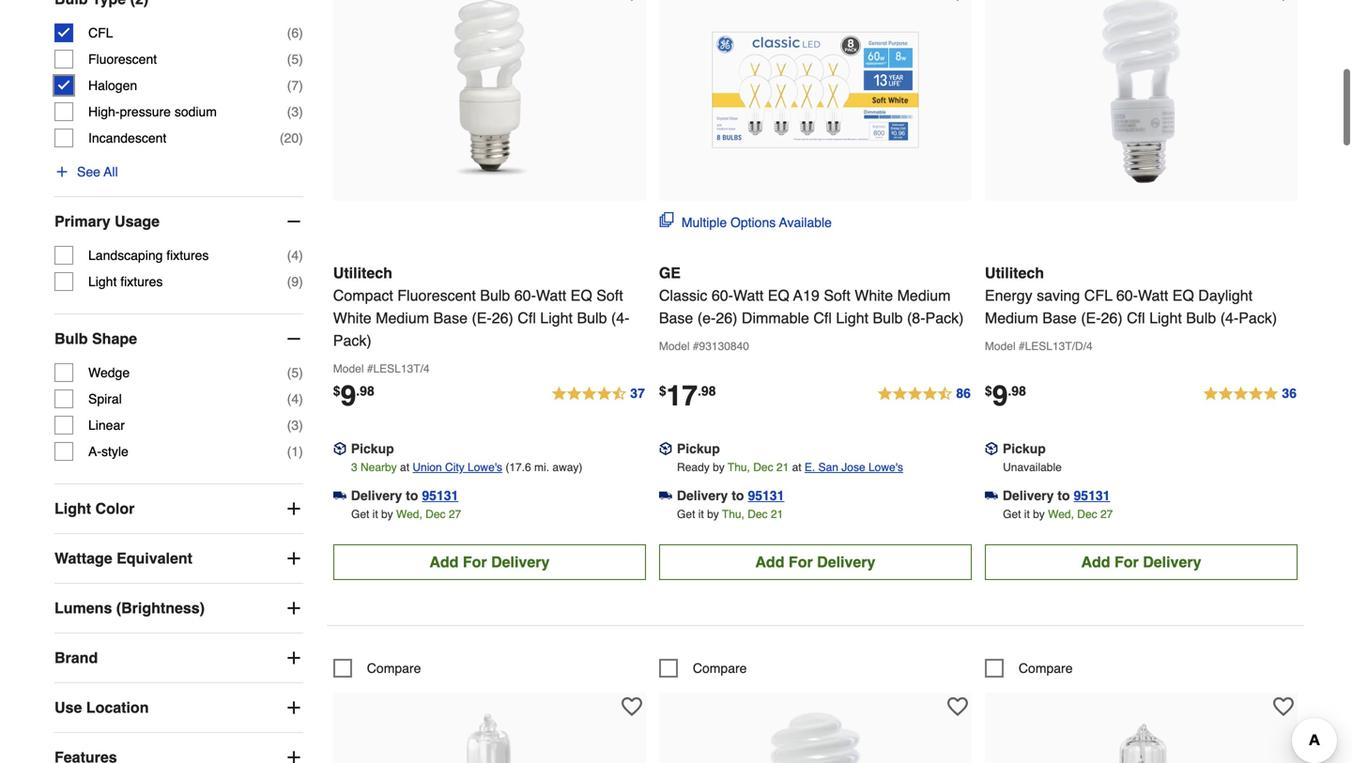 Task type: describe. For each thing, give the bounding box(es) containing it.
(8-
[[907, 309, 926, 327]]

1 heart outline image from the left
[[622, 697, 642, 718]]

medium inside utilitech compact fluorescent bulb 60-watt eq soft white medium base (e-26) cfl light bulb (4- pack)
[[376, 309, 429, 327]]

watt inside ge classic 60-watt eq a19 soft white medium base (e-26) dimmable cfl light bulb (8-pack)
[[734, 287, 764, 304]]

use
[[54, 699, 82, 717]]

light inside ge classic 60-watt eq a19 soft white medium base (e-26) dimmable cfl light bulb (8-pack)
[[836, 309, 869, 327]]

high-pressure sodium
[[88, 104, 217, 119]]

city
[[445, 461, 465, 474]]

3 to from the left
[[1058, 488, 1070, 503]]

36
[[1283, 386, 1297, 401]]

sodium
[[175, 104, 217, 119]]

0 vertical spatial fluorescent
[[88, 52, 157, 67]]

3 pickup from the left
[[1003, 441, 1046, 456]]

to for 3 nearby
[[406, 488, 418, 503]]

linear
[[88, 418, 125, 433]]

truck filled image for ready by
[[659, 489, 672, 503]]

eq for energy saving cfl 60-watt eq daylight medium base (e-26) cfl light bulb (4-pack)
[[1173, 287, 1195, 304]]

incandescent
[[88, 131, 167, 146]]

26) inside utilitech compact fluorescent bulb 60-watt eq soft white medium base (e-26) cfl light bulb (4- pack)
[[492, 309, 514, 327]]

26) for utilitech energy saving cfl 60-watt eq daylight medium base (e-26) cfl light bulb (4-pack)
[[1101, 309, 1123, 327]]

usage
[[115, 213, 160, 230]]

landscaping fixtures
[[88, 248, 209, 263]]

multiple options available
[[682, 215, 832, 230]]

9 for 36
[[993, 380, 1008, 412]]

ready by thu, dec 21 at e. san jose lowe's
[[677, 461, 904, 474]]

lesl13t/d/4
[[1025, 340, 1093, 353]]

shape
[[92, 330, 137, 348]]

plus image inside see all button
[[54, 164, 70, 179]]

ge
[[659, 264, 681, 282]]

by down unavailable
[[1033, 508, 1045, 521]]

( 3 ) for high-pressure sodium
[[287, 104, 303, 119]]

halogen
[[88, 78, 137, 93]]

add for delivery for 2nd add for delivery button from the left
[[756, 554, 876, 571]]

2 wed, from the left
[[1048, 508, 1075, 521]]

get for ready by
[[677, 508, 695, 521]]

light color
[[54, 500, 135, 518]]

style
[[101, 444, 128, 459]]

95131 for union city lowe's
[[422, 488, 459, 503]]

0 vertical spatial 21
[[777, 461, 789, 474]]

86
[[957, 386, 971, 401]]

pickup image
[[985, 442, 998, 456]]

# for ge classic 60-watt eq a19 soft white medium base (e-26) dimmable cfl light bulb (8-pack)
[[693, 340, 699, 353]]

2 for from the left
[[789, 554, 813, 571]]

e.
[[805, 461, 816, 474]]

actual price $9.98 element for 36
[[985, 380, 1027, 412]]

light fixtures
[[88, 274, 163, 289]]

50109568 element
[[985, 659, 1073, 678]]

plus image inside lumens (brightness) button
[[284, 599, 303, 618]]

a-style
[[88, 444, 128, 459]]

it for 3 nearby
[[373, 508, 378, 521]]

use location
[[54, 699, 149, 717]]

( 20 )
[[280, 131, 303, 146]]

1 add for delivery button from the left
[[333, 545, 646, 580]]

bulb inside ge classic 60-watt eq a19 soft white medium base (e-26) dimmable cfl light bulb (8-pack)
[[873, 309, 903, 327]]

wedge
[[88, 365, 130, 380]]

soft inside utilitech compact fluorescent bulb 60-watt eq soft white medium base (e-26) cfl light bulb (4- pack)
[[597, 287, 623, 304]]

add for third add for delivery button from right
[[430, 554, 459, 571]]

landscaping
[[88, 248, 163, 263]]

(e-
[[698, 309, 716, 327]]

nearby
[[361, 461, 397, 474]]

bulb shape button
[[54, 315, 303, 364]]

union
[[413, 461, 442, 474]]

heart outline image
[[948, 697, 968, 718]]

(17.6
[[506, 461, 531, 474]]

0 vertical spatial thu,
[[728, 461, 750, 474]]

(brightness)
[[116, 600, 205, 617]]

60- for energy saving cfl 60-watt eq daylight medium base (e-26) cfl light bulb (4-pack)
[[1117, 287, 1138, 304]]

base inside utilitech compact fluorescent bulb 60-watt eq soft white medium base (e-26) cfl light bulb (4- pack)
[[433, 309, 468, 327]]

$ for 86
[[659, 384, 667, 399]]

classic
[[659, 287, 708, 304]]

4 for landscaping fixtures
[[292, 248, 299, 263]]

) for linear
[[299, 418, 303, 433]]

$ 9 .98 for 37
[[333, 380, 375, 412]]

compare for 5013818745 element
[[693, 661, 747, 676]]

) for landscaping fixtures
[[299, 248, 303, 263]]

3 95131 from the left
[[1074, 488, 1111, 503]]

brand button
[[54, 634, 303, 683]]

feit electric 20-watt eq wedge bright white g8.6 pin base dimmable halogen light bulb image
[[1038, 702, 1245, 764]]

( 5 ) for fluorescent
[[287, 52, 303, 67]]

95131 button for union city lowe's
[[422, 486, 459, 505]]

1 for from the left
[[463, 554, 487, 571]]

3 nearby at union city lowe's (17.6 mi. away)
[[351, 461, 583, 474]]

add for 2nd add for delivery button from the left
[[756, 554, 785, 571]]

to for ready by
[[732, 488, 744, 503]]

energy
[[985, 287, 1033, 304]]

( 4 ) for spiral
[[287, 392, 303, 407]]

minus image
[[284, 212, 303, 231]]

2 vertical spatial plus image
[[284, 749, 303, 764]]

4.5 stars image for 9
[[551, 383, 646, 406]]

( 5 ) for wedge
[[287, 365, 303, 380]]

2 lowe's from the left
[[869, 461, 904, 474]]

3 delivery to 95131 from the left
[[1003, 488, 1111, 503]]

( 3 ) for linear
[[287, 418, 303, 433]]

$ for 36
[[985, 384, 993, 399]]

lumens (brightness) button
[[54, 584, 303, 633]]

white inside ge classic 60-watt eq a19 soft white medium base (e-26) dimmable cfl light bulb (8-pack)
[[855, 287, 893, 304]]

delivery to 95131 for ready by
[[677, 488, 785, 503]]

fixtures for light fixtures
[[120, 274, 163, 289]]

2 vertical spatial 3
[[351, 461, 358, 474]]

4.5 stars image for 17
[[877, 383, 972, 406]]

e. san jose lowe's button
[[805, 458, 904, 477]]

( 4 ) for landscaping fixtures
[[287, 248, 303, 263]]

) for a-style
[[299, 444, 303, 459]]

1 lowe's from the left
[[468, 461, 503, 474]]

ge classic 60-watt eq a19 soft white medium base (e-26) dimmable cfl light bulb (8-pack)
[[659, 264, 964, 327]]

2 at from the left
[[792, 461, 802, 474]]

utilitech energy saving cfl 60-watt eq daylight medium base (e-26) cfl light bulb (4-pack) image
[[1038, 0, 1245, 193]]

union city lowe's button
[[413, 458, 503, 477]]

model # lesl13t/4
[[333, 362, 430, 376]]

get it by wed, dec 27 for first 95131 button from right
[[1003, 508, 1113, 521]]

$ 9 .98 for 36
[[985, 380, 1027, 412]]

utilitech energy saving cfl 100-watt eq daylight medium base (e-26) cfl light bulb (4-pack) image
[[712, 702, 919, 764]]

plus image for location
[[284, 699, 303, 718]]

saving
[[1037, 287, 1080, 304]]

away)
[[553, 461, 583, 474]]

pickup for ready by
[[677, 441, 720, 456]]

cfl inside utilitech energy saving cfl 60-watt eq daylight medium base (e-26) cfl light bulb (4-pack)
[[1085, 287, 1113, 304]]

primary
[[54, 213, 110, 230]]

see all
[[77, 164, 118, 179]]

dimmable
[[742, 309, 810, 327]]

86 button
[[877, 383, 972, 406]]

3 for linear
[[292, 418, 299, 433]]

pickup image for ready by
[[659, 442, 672, 456]]

1 vertical spatial thu,
[[722, 508, 745, 521]]

by down "nearby"
[[381, 508, 393, 521]]

) for cfl
[[299, 25, 303, 40]]

ready
[[677, 461, 710, 474]]

watt for energy saving cfl 60-watt eq daylight medium base (e-26) cfl light bulb (4-pack)
[[1138, 287, 1169, 304]]

utilitech for energy
[[985, 264, 1045, 282]]

bulb inside utilitech energy saving cfl 60-watt eq daylight medium base (e-26) cfl light bulb (4-pack)
[[1187, 309, 1217, 327]]

2 heart outline image from the left
[[1274, 697, 1294, 718]]

model # lesl13t/d/4
[[985, 340, 1093, 353]]

plus image for equivalent
[[284, 550, 303, 568]]

get it by thu, dec 21
[[677, 508, 784, 521]]

bulb shape
[[54, 330, 137, 348]]

wattage
[[54, 550, 112, 567]]

medium for energy saving cfl 60-watt eq daylight medium base (e-26) cfl light bulb (4-pack)
[[985, 309, 1039, 327]]

plus image for color
[[284, 500, 303, 519]]

spiral
[[88, 392, 122, 407]]

$ 17 .98
[[659, 380, 716, 412]]

5013818745 element
[[659, 659, 747, 678]]

cfl for watt
[[518, 309, 536, 327]]

truck filled image for 3 nearby
[[333, 489, 346, 503]]

37
[[631, 386, 645, 401]]

by right the ready in the right of the page
[[713, 461, 725, 474]]

utilitech energy saving cfl 60-watt eq daylight medium base (e-26) cfl light bulb (4-pack)
[[985, 264, 1278, 327]]

( 6 )
[[287, 25, 303, 40]]

1 27 from the left
[[449, 508, 461, 521]]

it for ready by
[[699, 508, 704, 521]]

( for linear
[[287, 418, 292, 433]]

eq inside ge classic 60-watt eq a19 soft white medium base (e-26) dimmable cfl light bulb (8-pack)
[[768, 287, 790, 304]]

9 for 37
[[341, 380, 356, 412]]

5 for fluorescent
[[292, 52, 299, 67]]

( for high-pressure sodium
[[287, 104, 292, 119]]

( for halogen
[[287, 78, 292, 93]]

utilitech compact fluorescent bulb 60-watt eq soft white medium base (e-26) cfl light bulb (4-pack) image
[[386, 0, 593, 193]]

multiple options available link
[[659, 212, 832, 232]]

high-
[[88, 104, 120, 119]]

available
[[779, 215, 832, 230]]

utilitech compact fluorescent bulb 60-watt eq soft white medium base (e-26) cfl light bulb (4- pack)
[[333, 264, 630, 349]]

.98 for 36
[[1008, 384, 1027, 399]]

light inside button
[[54, 500, 91, 518]]

1 vertical spatial 21
[[771, 508, 784, 521]]

3 it from the left
[[1025, 508, 1030, 521]]

3 get from the left
[[1003, 508, 1021, 521]]

pack) for (8-
[[926, 309, 964, 327]]

3 truck filled image from the left
[[985, 489, 998, 503]]

37 button
[[551, 383, 646, 406]]



Task type: vqa. For each thing, say whether or not it's contained in the screenshot.
Bulb Shape button
yes



Task type: locate. For each thing, give the bounding box(es) containing it.
1 add for delivery from the left
[[430, 554, 550, 571]]

watt inside utilitech compact fluorescent bulb 60-watt eq soft white medium base (e-26) cfl light bulb (4- pack)
[[536, 287, 567, 304]]

model for energy saving cfl 60-watt eq daylight medium base (e-26) cfl light bulb (4-pack)
[[985, 340, 1016, 353]]

60- for compact fluorescent bulb 60-watt eq soft white medium base (e-26) cfl light bulb (4- pack)
[[515, 287, 536, 304]]

lumens (brightness)
[[54, 600, 205, 617]]

medium down compact
[[376, 309, 429, 327]]

unavailable
[[1003, 461, 1062, 474]]

2 (4- from the left
[[1221, 309, 1239, 327]]

truck filled image
[[333, 489, 346, 503], [659, 489, 672, 503], [985, 489, 998, 503]]

pickup up unavailable
[[1003, 441, 1046, 456]]

1 horizontal spatial white
[[855, 287, 893, 304]]

0 horizontal spatial at
[[400, 461, 410, 474]]

soft right a19
[[824, 287, 851, 304]]

get it by wed, dec 27
[[351, 508, 461, 521], [1003, 508, 1113, 521]]

0 vertical spatial plus image
[[54, 164, 70, 179]]

actual price $9.98 element down model # lesl13t/4
[[333, 380, 375, 412]]

26) for ge classic 60-watt eq a19 soft white medium base (e-26) dimmable cfl light bulb (8-pack)
[[716, 309, 738, 327]]

3 cfl from the left
[[1127, 309, 1146, 327]]

( for fluorescent
[[287, 52, 292, 67]]

compare inside 50109568 'element'
[[1019, 661, 1073, 676]]

base for energy saving cfl 60-watt eq daylight medium base (e-26) cfl light bulb (4-pack)
[[1043, 309, 1077, 327]]

3
[[292, 104, 299, 119], [292, 418, 299, 433], [351, 461, 358, 474]]

5 down minus icon
[[292, 365, 299, 380]]

compare inside 5013818745 element
[[693, 661, 747, 676]]

1 vertical spatial cfl
[[1085, 287, 1113, 304]]

2 add from the left
[[756, 554, 785, 571]]

1 wed, from the left
[[396, 508, 423, 521]]

plus image
[[284, 500, 303, 519], [284, 550, 303, 568], [284, 649, 303, 668], [284, 699, 303, 718]]

0 horizontal spatial to
[[406, 488, 418, 503]]

mi.
[[535, 461, 550, 474]]

60-
[[515, 287, 536, 304], [712, 287, 734, 304], [1117, 287, 1138, 304]]

( for cfl
[[287, 25, 292, 40]]

model
[[659, 340, 690, 353], [985, 340, 1016, 353], [333, 362, 364, 376]]

2 horizontal spatial base
[[1043, 309, 1077, 327]]

4.5 stars image up away)
[[551, 383, 646, 406]]

options
[[731, 215, 776, 230]]

$ right 86
[[985, 384, 993, 399]]

plus image inside wattage equivalent button
[[284, 550, 303, 568]]

pickup image for 3 nearby
[[333, 442, 346, 456]]

9 ) from the top
[[299, 392, 303, 407]]

2 add for delivery from the left
[[756, 554, 876, 571]]

1 at from the left
[[400, 461, 410, 474]]

plus image
[[54, 164, 70, 179], [284, 599, 303, 618], [284, 749, 303, 764]]

3 down 7
[[292, 104, 299, 119]]

2 horizontal spatial pack)
[[1239, 309, 1278, 327]]

lowe's right jose
[[869, 461, 904, 474]]

0 horizontal spatial eq
[[571, 287, 592, 304]]

( 3 ) down 7
[[287, 104, 303, 119]]

6 ) from the top
[[299, 248, 303, 263]]

model for compact fluorescent bulb 60-watt eq soft white medium base (e-26) cfl light bulb (4- pack)
[[333, 362, 364, 376]]

pickup image right 1
[[333, 442, 346, 456]]

0 vertical spatial 5
[[292, 52, 299, 67]]

1 ( 4 ) from the top
[[287, 248, 303, 263]]

primary usage
[[54, 213, 160, 230]]

equivalent
[[117, 550, 193, 567]]

actual price $17.98 element
[[659, 380, 716, 412]]

0 horizontal spatial $
[[333, 384, 341, 399]]

plus image inside light color button
[[284, 500, 303, 519]]

1 horizontal spatial (4-
[[1221, 309, 1239, 327]]

utilitech up compact
[[333, 264, 393, 282]]

1 26) from the left
[[492, 309, 514, 327]]

2 utilitech from the left
[[985, 264, 1045, 282]]

1 vertical spatial 5
[[292, 365, 299, 380]]

2 $ 9 .98 from the left
[[985, 380, 1027, 412]]

1 horizontal spatial compare
[[693, 661, 747, 676]]

2 add for delivery button from the left
[[659, 545, 972, 580]]

(4- down 'daylight'
[[1221, 309, 1239, 327]]

light color button
[[54, 485, 303, 534]]

pack) down 'daylight'
[[1239, 309, 1278, 327]]

1 ) from the top
[[299, 25, 303, 40]]

color
[[95, 500, 135, 518]]

wed, down union
[[396, 508, 423, 521]]

to down unavailable
[[1058, 488, 1070, 503]]

3 26) from the left
[[1101, 309, 1123, 327]]

base inside utilitech energy saving cfl 60-watt eq daylight medium base (e-26) cfl light bulb (4-pack)
[[1043, 309, 1077, 327]]

2 plus image from the top
[[284, 550, 303, 568]]

get it by wed, dec 27 down unavailable
[[1003, 508, 1113, 521]]

ge classic 60-watt eq a19 soft white medium base (e-26) dimmable cfl light bulb (8-pack) image
[[712, 0, 919, 193]]

) for fluorescent
[[299, 52, 303, 67]]

delivery to 95131 for 3 nearby
[[351, 488, 459, 503]]

4.5 stars image
[[551, 383, 646, 406], [877, 383, 972, 406]]

2 to from the left
[[732, 488, 744, 503]]

(4-
[[611, 309, 630, 327], [1221, 309, 1239, 327]]

9 up minus icon
[[292, 274, 299, 289]]

5 ) from the top
[[299, 131, 303, 146]]

1 horizontal spatial watt
[[734, 287, 764, 304]]

0 horizontal spatial 4.5 stars image
[[551, 383, 646, 406]]

plus image inside use location button
[[284, 699, 303, 718]]

thu, right the ready in the right of the page
[[728, 461, 750, 474]]

1 get from the left
[[351, 508, 369, 521]]

it down unavailable
[[1025, 508, 1030, 521]]

1 get it by wed, dec 27 from the left
[[351, 508, 461, 521]]

lowe's
[[468, 461, 503, 474], [869, 461, 904, 474]]

utilitech up energy
[[985, 264, 1045, 282]]

.98 down model # 93130840 at the top of page
[[698, 384, 716, 399]]

1 add from the left
[[430, 554, 459, 571]]

2 26) from the left
[[716, 309, 738, 327]]

3 up ( 1 )
[[292, 418, 299, 433]]

5 down 6
[[292, 52, 299, 67]]

pack) inside ge classic 60-watt eq a19 soft white medium base (e-26) dimmable cfl light bulb (8-pack)
[[926, 309, 964, 327]]

( 5 ) down 6
[[287, 52, 303, 67]]

1 .98 from the left
[[356, 384, 375, 399]]

medium inside ge classic 60-watt eq a19 soft white medium base (e-26) dimmable cfl light bulb (8-pack)
[[898, 287, 951, 304]]

0 horizontal spatial get
[[351, 508, 369, 521]]

1 horizontal spatial add
[[756, 554, 785, 571]]

1 horizontal spatial 95131
[[748, 488, 785, 503]]

multiple
[[682, 215, 727, 230]]

delivery
[[351, 488, 402, 503], [677, 488, 728, 503], [1003, 488, 1054, 503], [491, 554, 550, 571], [817, 554, 876, 571], [1143, 554, 1202, 571]]

delivery to 95131
[[351, 488, 459, 503], [677, 488, 785, 503], [1003, 488, 1111, 503]]

watt for compact fluorescent bulb 60-watt eq soft white medium base (e-26) cfl light bulb (4- pack)
[[536, 287, 567, 304]]

1 vertical spatial white
[[333, 309, 372, 327]]

a-
[[88, 444, 101, 459]]

26) inside utilitech energy saving cfl 60-watt eq daylight medium base (e-26) cfl light bulb (4-pack)
[[1101, 309, 1123, 327]]

1 soft from the left
[[597, 287, 623, 304]]

1 horizontal spatial $ 9 .98
[[985, 380, 1027, 412]]

lowe's right city
[[468, 461, 503, 474]]

9 down model # lesl13t/4
[[341, 380, 356, 412]]

wed, down unavailable
[[1048, 508, 1075, 521]]

1 $ 9 .98 from the left
[[333, 380, 375, 412]]

it down "nearby"
[[373, 508, 378, 521]]

1 horizontal spatial cfl
[[814, 309, 832, 327]]

utilitech for compact
[[333, 264, 393, 282]]

.98
[[356, 384, 375, 399], [698, 384, 716, 399], [1008, 384, 1027, 399]]

pack) inside utilitech energy saving cfl 60-watt eq daylight medium base (e-26) cfl light bulb (4-pack)
[[1239, 309, 1278, 327]]

primary usage button
[[54, 197, 303, 246]]

95131
[[422, 488, 459, 503], [748, 488, 785, 503], [1074, 488, 1111, 503]]

) for halogen
[[299, 78, 303, 93]]

san
[[819, 461, 839, 474]]

to down union
[[406, 488, 418, 503]]

pack) up model # lesl13t/4
[[333, 332, 372, 349]]

# down energy
[[1019, 340, 1025, 353]]

1 ( 3 ) from the top
[[287, 104, 303, 119]]

2 27 from the left
[[1101, 508, 1113, 521]]

compare for 50109586 element
[[367, 661, 421, 676]]

) for high-pressure sodium
[[299, 104, 303, 119]]

# for utilitech energy saving cfl 60-watt eq daylight medium base (e-26) cfl light bulb (4-pack)
[[1019, 340, 1025, 353]]

compare inside 50109586 element
[[367, 661, 421, 676]]

2 horizontal spatial add for delivery
[[1082, 554, 1202, 571]]

1 95131 from the left
[[422, 488, 459, 503]]

11 ) from the top
[[299, 444, 303, 459]]

# for utilitech compact fluorescent bulb 60-watt eq soft white medium base (e-26) cfl light bulb (4- pack)
[[367, 362, 373, 376]]

1 horizontal spatial get it by wed, dec 27
[[1003, 508, 1113, 521]]

watt inside utilitech energy saving cfl 60-watt eq daylight medium base (e-26) cfl light bulb (4-pack)
[[1138, 287, 1169, 304]]

soft
[[597, 287, 623, 304], [824, 287, 851, 304]]

2 horizontal spatial it
[[1025, 508, 1030, 521]]

1 to from the left
[[406, 488, 418, 503]]

1 horizontal spatial to
[[732, 488, 744, 503]]

$ 9 .98 right 86
[[985, 380, 1027, 412]]

26)
[[492, 309, 514, 327], [716, 309, 738, 327], [1101, 309, 1123, 327]]

) for spiral
[[299, 392, 303, 407]]

0 vertical spatial 4
[[292, 248, 299, 263]]

1 vertical spatial ( 3 )
[[287, 418, 303, 433]]

pack) for (4-
[[333, 332, 372, 349]]

see
[[77, 164, 100, 179]]

at left e.
[[792, 461, 802, 474]]

60- inside utilitech energy saving cfl 60-watt eq daylight medium base (e-26) cfl light bulb (4-pack)
[[1117, 287, 1138, 304]]

(4- inside utilitech compact fluorescent bulb 60-watt eq soft white medium base (e-26) cfl light bulb (4- pack)
[[611, 309, 630, 327]]

pickup
[[351, 441, 394, 456], [677, 441, 720, 456], [1003, 441, 1046, 456]]

pressure
[[120, 104, 171, 119]]

1 compare from the left
[[367, 661, 421, 676]]

1 $ from the left
[[333, 384, 341, 399]]

2 eq from the left
[[768, 287, 790, 304]]

pack) up 86
[[926, 309, 964, 327]]

.98 down model # lesl13t/4
[[356, 384, 375, 399]]

3 for from the left
[[1115, 554, 1139, 571]]

2 delivery to 95131 from the left
[[677, 488, 785, 503]]

6
[[292, 25, 299, 40]]

eq inside utilitech compact fluorescent bulb 60-watt eq soft white medium base (e-26) cfl light bulb (4- pack)
[[571, 287, 592, 304]]

model left 93130840
[[659, 340, 690, 353]]

2 ( 4 ) from the top
[[287, 392, 303, 407]]

fluorescent
[[88, 52, 157, 67], [398, 287, 476, 304]]

light inside utilitech compact fluorescent bulb 60-watt eq soft white medium base (e-26) cfl light bulb (4- pack)
[[540, 309, 573, 327]]

heart outline image
[[622, 697, 642, 718], [1274, 697, 1294, 718]]

pickup image
[[333, 442, 346, 456], [659, 442, 672, 456]]

use location button
[[54, 684, 303, 733]]

4 up ( 1 )
[[292, 392, 299, 407]]

21 down ready by thu, dec 21 at e. san jose lowe's
[[771, 508, 784, 521]]

5 stars image
[[1203, 383, 1298, 406]]

wattage equivalent button
[[54, 535, 303, 583]]

1 horizontal spatial truck filled image
[[659, 489, 672, 503]]

1 horizontal spatial model
[[659, 340, 690, 353]]

pack) inside utilitech compact fluorescent bulb 60-watt eq soft white medium base (e-26) cfl light bulb (4- pack)
[[333, 332, 372, 349]]

at left union
[[400, 461, 410, 474]]

0 vertical spatial fixtures
[[167, 248, 209, 263]]

it down the ready in the right of the page
[[699, 508, 704, 521]]

fluorescent inside utilitech compact fluorescent bulb 60-watt eq soft white medium base (e-26) cfl light bulb (4- pack)
[[398, 287, 476, 304]]

1 95131 button from the left
[[422, 486, 459, 505]]

1 base from the left
[[433, 309, 468, 327]]

base for classic 60-watt eq a19 soft white medium base (e-26) dimmable cfl light bulb (8-pack)
[[659, 309, 694, 327]]

2 horizontal spatial get
[[1003, 508, 1021, 521]]

(e- inside utilitech compact fluorescent bulb 60-watt eq soft white medium base (e-26) cfl light bulb (4- pack)
[[472, 309, 492, 327]]

4.5 stars image down '(8-'
[[877, 383, 972, 406]]

fixtures
[[167, 248, 209, 263], [120, 274, 163, 289]]

1 horizontal spatial .98
[[698, 384, 716, 399]]

a19
[[794, 287, 820, 304]]

# down (e- in the right of the page
[[693, 340, 699, 353]]

3 for high-pressure sodium
[[292, 104, 299, 119]]

0 horizontal spatial 9
[[292, 274, 299, 289]]

95131 button
[[422, 486, 459, 505], [748, 486, 785, 505], [1074, 486, 1111, 505]]

wed,
[[396, 508, 423, 521], [1048, 508, 1075, 521]]

2 5 from the top
[[292, 365, 299, 380]]

feit electric 20-watt eq jct3 bright white g4 base dimmable halogen light bulb image
[[386, 702, 593, 764]]

0 horizontal spatial medium
[[376, 309, 429, 327]]

1 horizontal spatial pickup image
[[659, 442, 672, 456]]

1 vertical spatial 3
[[292, 418, 299, 433]]

2 horizontal spatial 95131 button
[[1074, 486, 1111, 505]]

delivery to 95131 up get it by thu, dec 21
[[677, 488, 785, 503]]

.98 down the model # lesl13t/d/4
[[1008, 384, 1027, 399]]

( for light fixtures
[[287, 274, 292, 289]]

eq
[[571, 287, 592, 304], [768, 287, 790, 304], [1173, 287, 1195, 304]]

base
[[433, 309, 468, 327], [659, 309, 694, 327], [1043, 309, 1077, 327]]

actual price $9.98 element for 37
[[333, 380, 375, 412]]

see all button
[[54, 163, 118, 181]]

utilitech
[[333, 264, 393, 282], [985, 264, 1045, 282]]

$ for 37
[[333, 384, 341, 399]]

for
[[463, 554, 487, 571], [789, 554, 813, 571], [1115, 554, 1139, 571]]

( 4 ) up ( 1 )
[[287, 392, 303, 407]]

2 horizontal spatial add
[[1082, 554, 1111, 571]]

1 vertical spatial plus image
[[284, 599, 303, 618]]

2 horizontal spatial cfl
[[1127, 309, 1146, 327]]

0 vertical spatial ( 5 )
[[287, 52, 303, 67]]

1
[[292, 444, 299, 459]]

1 horizontal spatial it
[[699, 508, 704, 521]]

4.5 stars image containing 37
[[551, 383, 646, 406]]

3 ) from the top
[[299, 78, 303, 93]]

5
[[292, 52, 299, 67], [292, 365, 299, 380]]

1 horizontal spatial cfl
[[1085, 287, 1113, 304]]

1 pickup image from the left
[[333, 442, 346, 456]]

4 for spiral
[[292, 392, 299, 407]]

0 horizontal spatial 26)
[[492, 309, 514, 327]]

3 .98 from the left
[[1008, 384, 1027, 399]]

lesl13t/4
[[373, 362, 430, 376]]

0 horizontal spatial lowe's
[[468, 461, 503, 474]]

( 1 )
[[287, 444, 303, 459]]

thu, down ready by thu, dec 21 at e. san jose lowe's
[[722, 508, 745, 521]]

cfl right saving
[[1085, 287, 1113, 304]]

1 cfl from the left
[[518, 309, 536, 327]]

2 pickup from the left
[[677, 441, 720, 456]]

to
[[406, 488, 418, 503], [732, 488, 744, 503], [1058, 488, 1070, 503]]

2 pickup image from the left
[[659, 442, 672, 456]]

2 horizontal spatial compare
[[1019, 661, 1073, 676]]

0 horizontal spatial model
[[333, 362, 364, 376]]

cfl inside utilitech energy saving cfl 60-watt eq daylight medium base (e-26) cfl light bulb (4-pack)
[[1127, 309, 1146, 327]]

3 plus image from the top
[[284, 649, 303, 668]]

get down unavailable
[[1003, 508, 1021, 521]]

10 ) from the top
[[299, 418, 303, 433]]

wattage equivalent
[[54, 550, 193, 567]]

$ right 37
[[659, 384, 667, 399]]

2 horizontal spatial model
[[985, 340, 1016, 353]]

1 horizontal spatial wed,
[[1048, 508, 1075, 521]]

( for spiral
[[287, 392, 292, 407]]

1 horizontal spatial lowe's
[[869, 461, 904, 474]]

0 horizontal spatial 95131 button
[[422, 486, 459, 505]]

2 horizontal spatial 9
[[993, 380, 1008, 412]]

0 horizontal spatial watt
[[536, 287, 567, 304]]

cfl up halogen
[[88, 25, 113, 40]]

cfl
[[518, 309, 536, 327], [814, 309, 832, 327], [1127, 309, 1146, 327]]

1 4.5 stars image from the left
[[551, 383, 646, 406]]

( 4 ) up ( 9 )
[[287, 248, 303, 263]]

) for incandescent
[[299, 131, 303, 146]]

#
[[693, 340, 699, 353], [1019, 340, 1025, 353], [367, 362, 373, 376]]

all
[[104, 164, 118, 179]]

93130840
[[699, 340, 750, 353]]

( 3 )
[[287, 104, 303, 119], [287, 418, 303, 433]]

1 horizontal spatial 95131 button
[[748, 486, 785, 505]]

0 horizontal spatial $ 9 .98
[[333, 380, 375, 412]]

1 horizontal spatial add for delivery
[[756, 554, 876, 571]]

add for delivery
[[430, 554, 550, 571], [756, 554, 876, 571], [1082, 554, 1202, 571]]

2 ) from the top
[[299, 52, 303, 67]]

0 horizontal spatial heart outline image
[[622, 697, 642, 718]]

1 4 from the top
[[292, 248, 299, 263]]

2 $ from the left
[[659, 384, 667, 399]]

1 actual price $9.98 element from the left
[[333, 380, 375, 412]]

bulb inside bulb shape button
[[54, 330, 88, 348]]

compare
[[367, 661, 421, 676], [693, 661, 747, 676], [1019, 661, 1073, 676]]

2 it from the left
[[699, 508, 704, 521]]

pickup up the ready in the right of the page
[[677, 441, 720, 456]]

# down compact
[[367, 362, 373, 376]]

2 95131 from the left
[[748, 488, 785, 503]]

model # 93130840
[[659, 340, 750, 353]]

2 watt from the left
[[734, 287, 764, 304]]

3 60- from the left
[[1117, 287, 1138, 304]]

4 plus image from the top
[[284, 699, 303, 718]]

model for classic 60-watt eq a19 soft white medium base (e-26) dimmable cfl light bulb (8-pack)
[[659, 340, 690, 353]]

bulb
[[480, 287, 510, 304], [577, 309, 607, 327], [873, 309, 903, 327], [1187, 309, 1217, 327], [54, 330, 88, 348]]

actual price $9.98 element
[[333, 380, 375, 412], [985, 380, 1027, 412]]

1 horizontal spatial pickup
[[677, 441, 720, 456]]

0 horizontal spatial wed,
[[396, 508, 423, 521]]

1 vertical spatial fixtures
[[120, 274, 163, 289]]

( 5 ) down minus icon
[[287, 365, 303, 380]]

( for a-style
[[287, 444, 292, 459]]

fixtures for landscaping fixtures
[[167, 248, 209, 263]]

2 95131 button from the left
[[748, 486, 785, 505]]

medium inside utilitech energy saving cfl 60-watt eq daylight medium base (e-26) cfl light bulb (4-pack)
[[985, 309, 1039, 327]]

fixtures down primary usage button
[[167, 248, 209, 263]]

1 pickup from the left
[[351, 441, 394, 456]]

$ 9 .98
[[333, 380, 375, 412], [985, 380, 1027, 412]]

daylight
[[1199, 287, 1253, 304]]

white down compact
[[333, 309, 372, 327]]

2 actual price $9.98 element from the left
[[985, 380, 1027, 412]]

( for incandescent
[[280, 131, 284, 146]]

7
[[292, 78, 299, 93]]

add for delivery for third add for delivery button from left
[[1082, 554, 1202, 571]]

4.5 stars image containing 86
[[877, 383, 972, 406]]

1 vertical spatial fluorescent
[[398, 287, 476, 304]]

0 horizontal spatial it
[[373, 508, 378, 521]]

fluorescent up halogen
[[88, 52, 157, 67]]

95131 button for e. san jose lowe's
[[748, 486, 785, 505]]

model left lesl13t/4 at the left top of page
[[333, 362, 364, 376]]

1 eq from the left
[[571, 287, 592, 304]]

soft left classic
[[597, 287, 623, 304]]

3 base from the left
[[1043, 309, 1077, 327]]

3 add for delivery from the left
[[1082, 554, 1202, 571]]

.98 inside $ 17 .98
[[698, 384, 716, 399]]

pickup up "nearby"
[[351, 441, 394, 456]]

1 horizontal spatial heart outline image
[[1274, 697, 1294, 718]]

2 get it by wed, dec 27 from the left
[[1003, 508, 1113, 521]]

0 horizontal spatial #
[[367, 362, 373, 376]]

add for third add for delivery button from left
[[1082, 554, 1111, 571]]

4 up ( 9 )
[[292, 248, 299, 263]]

cfl inside ge classic 60-watt eq a19 soft white medium base (e-26) dimmable cfl light bulb (8-pack)
[[814, 309, 832, 327]]

1 horizontal spatial eq
[[768, 287, 790, 304]]

1 plus image from the top
[[284, 500, 303, 519]]

1 (e- from the left
[[472, 309, 492, 327]]

fixtures down landscaping fixtures
[[120, 274, 163, 289]]

( for landscaping fixtures
[[287, 248, 292, 263]]

1 horizontal spatial base
[[659, 309, 694, 327]]

0 horizontal spatial pack)
[[333, 332, 372, 349]]

50109586 element
[[333, 659, 421, 678]]

1 utilitech from the left
[[333, 264, 393, 282]]

lumens
[[54, 600, 112, 617]]

2 60- from the left
[[712, 287, 734, 304]]

fluorescent right compact
[[398, 287, 476, 304]]

delivery to 95131 down unavailable
[[1003, 488, 1111, 503]]

cfl inside utilitech compact fluorescent bulb 60-watt eq soft white medium base (e-26) cfl light bulb (4- pack)
[[518, 309, 536, 327]]

2 horizontal spatial watt
[[1138, 287, 1169, 304]]

compare for 50109568 'element'
[[1019, 661, 1073, 676]]

eq inside utilitech energy saving cfl 60-watt eq daylight medium base (e-26) cfl light bulb (4-pack)
[[1173, 287, 1195, 304]]

1 60- from the left
[[515, 287, 536, 304]]

2 horizontal spatial pickup
[[1003, 441, 1046, 456]]

2 get from the left
[[677, 508, 695, 521]]

get down "nearby"
[[351, 508, 369, 521]]

(4- inside utilitech energy saving cfl 60-watt eq daylight medium base (e-26) cfl light bulb (4-pack)
[[1221, 309, 1239, 327]]

1 horizontal spatial pack)
[[926, 309, 964, 327]]

2 cfl from the left
[[814, 309, 832, 327]]

white
[[855, 287, 893, 304], [333, 309, 372, 327]]

0 horizontal spatial add for delivery
[[430, 554, 550, 571]]

1 (4- from the left
[[611, 309, 630, 327]]

pickup for 3 nearby
[[351, 441, 394, 456]]

2 truck filled image from the left
[[659, 489, 672, 503]]

.98 for 86
[[698, 384, 716, 399]]

0 horizontal spatial get it by wed, dec 27
[[351, 508, 461, 521]]

soft inside ge classic 60-watt eq a19 soft white medium base (e-26) dimmable cfl light bulb (8-pack)
[[824, 287, 851, 304]]

white right a19
[[855, 287, 893, 304]]

to up get it by thu, dec 21
[[732, 488, 744, 503]]

$ inside $ 17 .98
[[659, 384, 667, 399]]

0 vertical spatial cfl
[[88, 25, 113, 40]]

1 horizontal spatial at
[[792, 461, 802, 474]]

2 horizontal spatial add for delivery button
[[985, 545, 1298, 580]]

3 left "nearby"
[[351, 461, 358, 474]]

2 ( 5 ) from the top
[[287, 365, 303, 380]]

2 .98 from the left
[[698, 384, 716, 399]]

cfl for a19
[[814, 309, 832, 327]]

.98 for 37
[[356, 384, 375, 399]]

2 horizontal spatial to
[[1058, 488, 1070, 503]]

0 horizontal spatial compare
[[367, 661, 421, 676]]

1 ( 5 ) from the top
[[287, 52, 303, 67]]

medium up '(8-'
[[898, 287, 951, 304]]

20
[[284, 131, 299, 146]]

white inside utilitech compact fluorescent bulb 60-watt eq soft white medium base (e-26) cfl light bulb (4- pack)
[[333, 309, 372, 327]]

2 base from the left
[[659, 309, 694, 327]]

) for light fixtures
[[299, 274, 303, 289]]

3 $ from the left
[[985, 384, 993, 399]]

0 horizontal spatial for
[[463, 554, 487, 571]]

cfl
[[88, 25, 113, 40], [1085, 287, 1113, 304]]

0 horizontal spatial base
[[433, 309, 468, 327]]

1 horizontal spatial $
[[659, 384, 667, 399]]

medium down energy
[[985, 309, 1039, 327]]

27
[[449, 508, 461, 521], [1101, 508, 1113, 521]]

$ down model # lesl13t/4
[[333, 384, 341, 399]]

95131 for e. san jose lowe's
[[748, 488, 785, 503]]

( 9 )
[[287, 274, 303, 289]]

0 horizontal spatial delivery to 95131
[[351, 488, 459, 503]]

brand
[[54, 650, 98, 667]]

get
[[351, 508, 369, 521], [677, 508, 695, 521], [1003, 508, 1021, 521]]

actual price $9.98 element right 86
[[985, 380, 1027, 412]]

36 button
[[1203, 383, 1298, 406]]

jose
[[842, 461, 866, 474]]

1 vertical spatial 4
[[292, 392, 299, 407]]

delivery to 95131 down union
[[351, 488, 459, 503]]

2 horizontal spatial eq
[[1173, 287, 1195, 304]]

2 horizontal spatial for
[[1115, 554, 1139, 571]]

1 horizontal spatial utilitech
[[985, 264, 1045, 282]]

pickup image down the 17
[[659, 442, 672, 456]]

get for 3 nearby
[[351, 508, 369, 521]]

medium for classic 60-watt eq a19 soft white medium base (e-26) dimmable cfl light bulb (8-pack)
[[898, 287, 951, 304]]

3 add for delivery button from the left
[[985, 545, 1298, 580]]

2 4 from the top
[[292, 392, 299, 407]]

$ 9 .98 down model # lesl13t/4
[[333, 380, 375, 412]]

17
[[667, 380, 698, 412]]

3 95131 button from the left
[[1074, 486, 1111, 505]]

1 horizontal spatial 26)
[[716, 309, 738, 327]]

get it by wed, dec 27 down union
[[351, 508, 461, 521]]

1 vertical spatial ( 4 )
[[287, 392, 303, 407]]

60- inside ge classic 60-watt eq a19 soft white medium base (e-26) dimmable cfl light bulb (8-pack)
[[712, 287, 734, 304]]

9 right 86
[[993, 380, 1008, 412]]

(4- up 37 button
[[611, 309, 630, 327]]

2 horizontal spatial 60-
[[1117, 287, 1138, 304]]

compact
[[333, 287, 393, 304]]

7 ) from the top
[[299, 274, 303, 289]]

1 truck filled image from the left
[[333, 489, 346, 503]]

) for wedge
[[299, 365, 303, 380]]

plus image inside brand button
[[284, 649, 303, 668]]

2 ( 3 ) from the top
[[287, 418, 303, 433]]

1 vertical spatial ( 5 )
[[287, 365, 303, 380]]

( for wedge
[[287, 365, 292, 380]]

26) inside ge classic 60-watt eq a19 soft white medium base (e-26) dimmable cfl light bulb (8-pack)
[[716, 309, 738, 327]]

1 horizontal spatial 9
[[341, 380, 356, 412]]

light inside utilitech energy saving cfl 60-watt eq daylight medium base (e-26) cfl light bulb (4-pack)
[[1150, 309, 1182, 327]]

utilitech inside utilitech energy saving cfl 60-watt eq daylight medium base (e-26) cfl light bulb (4-pack)
[[985, 264, 1045, 282]]

get down the ready in the right of the page
[[677, 508, 695, 521]]

( 3 ) up ( 1 )
[[287, 418, 303, 433]]

2 horizontal spatial $
[[985, 384, 993, 399]]

( 7 )
[[287, 78, 303, 93]]

3 compare from the left
[[1019, 661, 1073, 676]]

0 vertical spatial 3
[[292, 104, 299, 119]]

minus image
[[284, 330, 303, 349]]

by down the ready in the right of the page
[[707, 508, 719, 521]]

5 for wedge
[[292, 365, 299, 380]]

60- inside utilitech compact fluorescent bulb 60-watt eq soft white medium base (e-26) cfl light bulb (4- pack)
[[515, 287, 536, 304]]

( 5 )
[[287, 52, 303, 67], [287, 365, 303, 380]]

21 left e.
[[777, 461, 789, 474]]

model down energy
[[985, 340, 1016, 353]]

utilitech inside utilitech compact fluorescent bulb 60-watt eq soft white medium base (e-26) cfl light bulb (4- pack)
[[333, 264, 393, 282]]

)
[[299, 25, 303, 40], [299, 52, 303, 67], [299, 78, 303, 93], [299, 104, 303, 119], [299, 131, 303, 146], [299, 248, 303, 263], [299, 274, 303, 289], [299, 365, 303, 380], [299, 392, 303, 407], [299, 418, 303, 433], [299, 444, 303, 459]]

base inside ge classic 60-watt eq a19 soft white medium base (e-26) dimmable cfl light bulb (8-pack)
[[659, 309, 694, 327]]

get it by wed, dec 27 for 95131 button corresponding to union city lowe's
[[351, 508, 461, 521]]

(e- inside utilitech energy saving cfl 60-watt eq daylight medium base (e-26) cfl light bulb (4-pack)
[[1081, 309, 1101, 327]]

location
[[86, 699, 149, 717]]

0 horizontal spatial add
[[430, 554, 459, 571]]

add for delivery for third add for delivery button from right
[[430, 554, 550, 571]]

eq for compact fluorescent bulb 60-watt eq soft white medium base (e-26) cfl light bulb (4- pack)
[[571, 287, 592, 304]]

0 vertical spatial ( 4 )
[[287, 248, 303, 263]]

0 horizontal spatial cfl
[[518, 309, 536, 327]]



